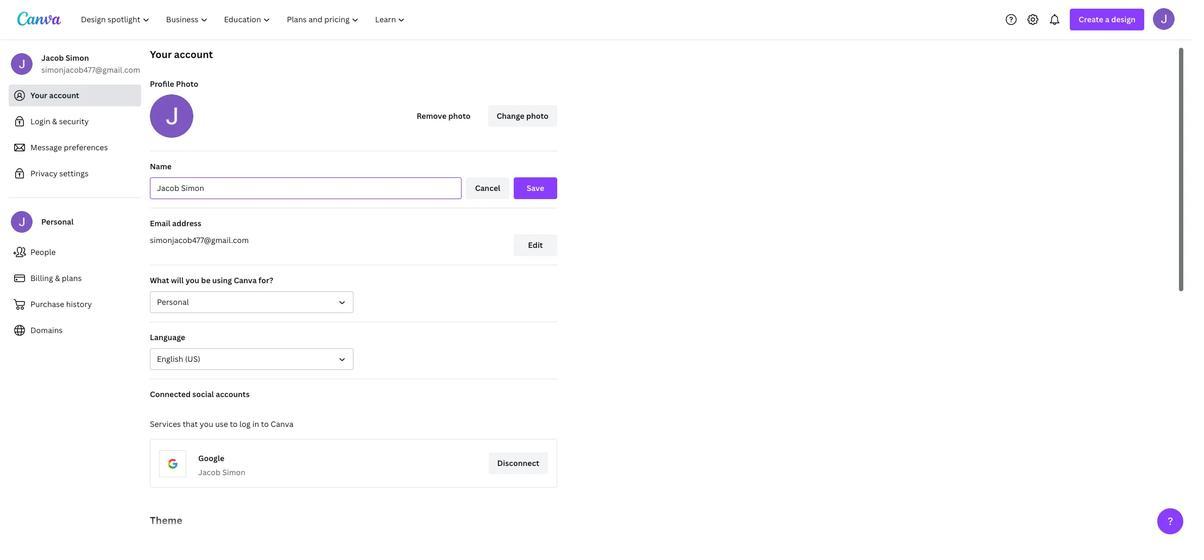 Task type: locate. For each thing, give the bounding box(es) containing it.
your
[[150, 48, 172, 61], [30, 90, 47, 101]]

simon inside google jacob simon
[[222, 468, 246, 478]]

& right login
[[52, 116, 57, 127]]

1 vertical spatial &
[[55, 273, 60, 284]]

1 horizontal spatial photo
[[526, 111, 549, 121]]

1 horizontal spatial personal
[[157, 297, 189, 308]]

jacob up your account link
[[41, 53, 64, 63]]

1 vertical spatial canva
[[271, 419, 294, 430]]

social
[[192, 390, 214, 400]]

history
[[66, 299, 92, 310]]

photo right the change
[[526, 111, 549, 121]]

to right in
[[261, 419, 269, 430]]

simonjacob477@gmail.com
[[41, 65, 140, 75], [150, 235, 249, 246]]

1 horizontal spatial to
[[261, 419, 269, 430]]

simon down google
[[222, 468, 246, 478]]

jacob inside google jacob simon
[[198, 468, 221, 478]]

simon inside the 'jacob simon simonjacob477@gmail.com'
[[66, 53, 89, 63]]

photo
[[449, 111, 471, 121], [526, 111, 549, 121]]

1 horizontal spatial your
[[150, 48, 172, 61]]

login & security
[[30, 116, 89, 127]]

1 horizontal spatial simonjacob477@gmail.com
[[150, 235, 249, 246]]

privacy settings
[[30, 168, 89, 179]]

1 horizontal spatial your account
[[150, 48, 213, 61]]

what
[[150, 275, 169, 286]]

simonjacob477@gmail.com up your account link
[[41, 65, 140, 75]]

0 horizontal spatial photo
[[449, 111, 471, 121]]

0 vertical spatial account
[[174, 48, 213, 61]]

0 horizontal spatial to
[[230, 419, 238, 430]]

profile photo
[[150, 79, 198, 89]]

jacob
[[41, 53, 64, 63], [198, 468, 221, 478]]

to
[[230, 419, 238, 430], [261, 419, 269, 430]]

1 vertical spatial your
[[30, 90, 47, 101]]

photo
[[176, 79, 198, 89]]

& left plans
[[55, 273, 60, 284]]

design
[[1112, 14, 1136, 24]]

1 horizontal spatial jacob
[[198, 468, 221, 478]]

using
[[212, 275, 232, 286]]

you left be
[[186, 275, 199, 286]]

account
[[174, 48, 213, 61], [49, 90, 79, 101]]

photo for change photo
[[526, 111, 549, 121]]

0 vertical spatial your
[[150, 48, 172, 61]]

to left log
[[230, 419, 238, 430]]

your account link
[[9, 85, 141, 106]]

create
[[1079, 14, 1104, 24]]

theme
[[150, 515, 182, 528]]

disconnect button
[[489, 453, 548, 475]]

personal
[[41, 217, 74, 227], [157, 297, 189, 308]]

0 vertical spatial you
[[186, 275, 199, 286]]

people link
[[9, 242, 141, 264]]

jacob inside the 'jacob simon simonjacob477@gmail.com'
[[41, 53, 64, 63]]

&
[[52, 116, 57, 127], [55, 273, 60, 284]]

your account up the login & security
[[30, 90, 79, 101]]

2 to from the left
[[261, 419, 269, 430]]

billing & plans
[[30, 273, 82, 284]]

simon
[[66, 53, 89, 63], [222, 468, 246, 478]]

message preferences link
[[9, 137, 141, 159]]

canva
[[234, 275, 257, 286], [271, 419, 294, 430]]

1 vertical spatial personal
[[157, 297, 189, 308]]

create a design button
[[1071, 9, 1145, 30]]

your up profile
[[150, 48, 172, 61]]

domains
[[30, 325, 63, 336]]

& inside login & security link
[[52, 116, 57, 127]]

address
[[172, 218, 201, 229]]

0 vertical spatial personal
[[41, 217, 74, 227]]

personal down will
[[157, 297, 189, 308]]

in
[[253, 419, 259, 430]]

for?
[[259, 275, 273, 286]]

you
[[186, 275, 199, 286], [200, 419, 213, 430]]

email
[[150, 218, 170, 229]]

your account up photo
[[150, 48, 213, 61]]

account up photo
[[174, 48, 213, 61]]

top level navigation element
[[74, 9, 415, 30]]

services that you use to log in to canva
[[150, 419, 294, 430]]

that
[[183, 419, 198, 430]]

purchase history link
[[9, 294, 141, 316]]

remove photo
[[417, 111, 471, 121]]

jacob down google
[[198, 468, 221, 478]]

photo for remove photo
[[449, 111, 471, 121]]

use
[[215, 419, 228, 430]]

0 vertical spatial &
[[52, 116, 57, 127]]

& inside billing & plans link
[[55, 273, 60, 284]]

account up the login & security
[[49, 90, 79, 101]]

1 vertical spatial your account
[[30, 90, 79, 101]]

canva left for?
[[234, 275, 257, 286]]

log
[[240, 419, 251, 430]]

canva right in
[[271, 419, 294, 430]]

0 horizontal spatial jacob
[[41, 53, 64, 63]]

Personal button
[[150, 292, 354, 314]]

security
[[59, 116, 89, 127]]

0 horizontal spatial account
[[49, 90, 79, 101]]

remove
[[417, 111, 447, 121]]

change photo
[[497, 111, 549, 121]]

simonjacob477@gmail.com down address
[[150, 235, 249, 246]]

0 vertical spatial simon
[[66, 53, 89, 63]]

simon up your account link
[[66, 53, 89, 63]]

1 vertical spatial simon
[[222, 468, 246, 478]]

personal up people
[[41, 217, 74, 227]]

jacob simon image
[[1153, 8, 1175, 30]]

your account
[[150, 48, 213, 61], [30, 90, 79, 101]]

1 horizontal spatial account
[[174, 48, 213, 61]]

0 horizontal spatial canva
[[234, 275, 257, 286]]

1 vertical spatial simonjacob477@gmail.com
[[150, 235, 249, 246]]

cancel button
[[466, 178, 510, 199]]

domains link
[[9, 320, 141, 342]]

billing
[[30, 273, 53, 284]]

change
[[497, 111, 525, 121]]

name
[[150, 161, 172, 172]]

email address
[[150, 218, 201, 229]]

0 horizontal spatial simonjacob477@gmail.com
[[41, 65, 140, 75]]

personal inside button
[[157, 297, 189, 308]]

message preferences
[[30, 142, 108, 153]]

& for billing
[[55, 273, 60, 284]]

will
[[171, 275, 184, 286]]

photo right the "remove"
[[449, 111, 471, 121]]

Name text field
[[157, 178, 455, 199]]

you for that
[[200, 419, 213, 430]]

0 horizontal spatial personal
[[41, 217, 74, 227]]

Language: English (US) button
[[150, 349, 354, 371]]

0 vertical spatial canva
[[234, 275, 257, 286]]

1 vertical spatial account
[[49, 90, 79, 101]]

1 to from the left
[[230, 419, 238, 430]]

1 vertical spatial jacob
[[198, 468, 221, 478]]

plans
[[62, 273, 82, 284]]

preferences
[[64, 142, 108, 153]]

0 vertical spatial jacob
[[41, 53, 64, 63]]

1 photo from the left
[[449, 111, 471, 121]]

jacob simon simonjacob477@gmail.com
[[41, 53, 140, 75]]

2 photo from the left
[[526, 111, 549, 121]]

you left the use
[[200, 419, 213, 430]]

your up login
[[30, 90, 47, 101]]

1 vertical spatial you
[[200, 419, 213, 430]]

0 horizontal spatial simon
[[66, 53, 89, 63]]

edit button
[[514, 235, 557, 256]]

message
[[30, 142, 62, 153]]

1 horizontal spatial simon
[[222, 468, 246, 478]]



Task type: vqa. For each thing, say whether or not it's contained in the screenshot.
Flat lay of Canva business cards on top of a desk "image"
no



Task type: describe. For each thing, give the bounding box(es) containing it.
account inside your account link
[[49, 90, 79, 101]]

billing & plans link
[[9, 268, 141, 290]]

create a design
[[1079, 14, 1136, 24]]

settings
[[59, 168, 89, 179]]

connected
[[150, 390, 191, 400]]

language
[[150, 333, 185, 343]]

save button
[[514, 178, 557, 199]]

login
[[30, 116, 50, 127]]

privacy settings link
[[9, 163, 141, 185]]

0 horizontal spatial your account
[[30, 90, 79, 101]]

cancel
[[475, 183, 501, 193]]

what will you be using canva for?
[[150, 275, 273, 286]]

google jacob simon
[[198, 454, 246, 478]]

remove photo button
[[408, 105, 479, 127]]

& for login
[[52, 116, 57, 127]]

login & security link
[[9, 111, 141, 133]]

(us)
[[185, 354, 200, 365]]

people
[[30, 247, 56, 258]]

services
[[150, 419, 181, 430]]

accounts
[[216, 390, 250, 400]]

edit
[[528, 240, 543, 250]]

purchase
[[30, 299, 64, 310]]

english (us)
[[157, 354, 200, 365]]

a
[[1106, 14, 1110, 24]]

save
[[527, 183, 545, 193]]

disconnect
[[497, 459, 540, 469]]

purchase history
[[30, 299, 92, 310]]

be
[[201, 275, 211, 286]]

connected social accounts
[[150, 390, 250, 400]]

change photo button
[[488, 105, 557, 127]]

0 horizontal spatial your
[[30, 90, 47, 101]]

0 vertical spatial your account
[[150, 48, 213, 61]]

you for will
[[186, 275, 199, 286]]

profile
[[150, 79, 174, 89]]

1 horizontal spatial canva
[[271, 419, 294, 430]]

privacy
[[30, 168, 58, 179]]

0 vertical spatial simonjacob477@gmail.com
[[41, 65, 140, 75]]

english
[[157, 354, 183, 365]]

google
[[198, 454, 224, 464]]



